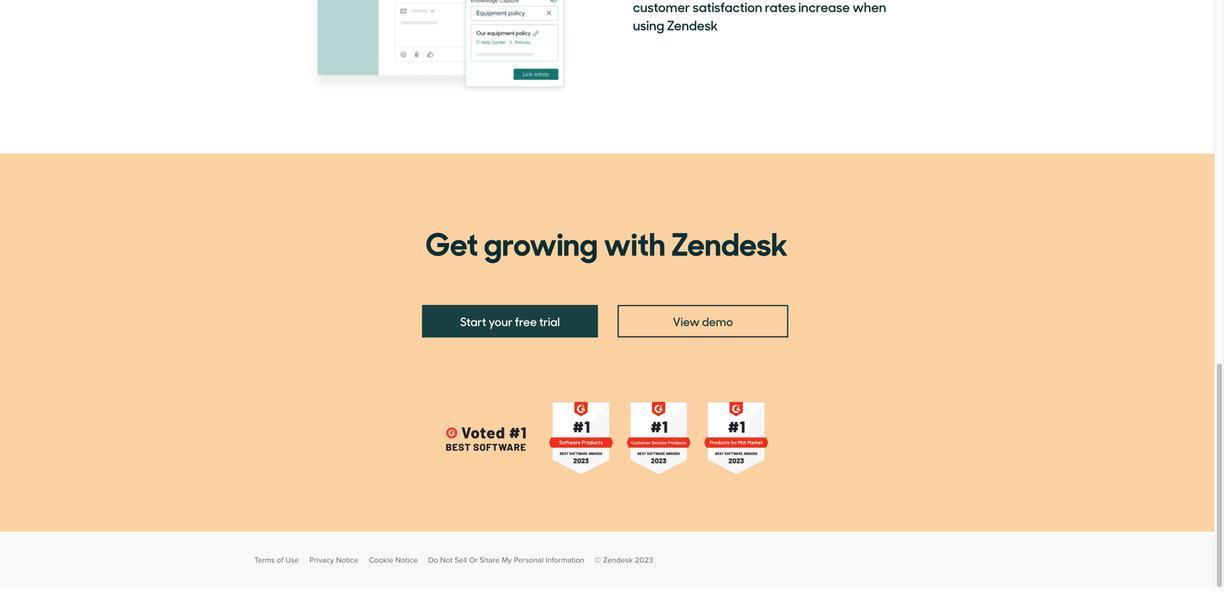Task type: locate. For each thing, give the bounding box(es) containing it.
0 horizontal spatial notice
[[336, 556, 358, 565]]

notice for privacy notice
[[336, 556, 358, 565]]

start your free trial link
[[422, 305, 598, 338]]

cookie notice link
[[369, 553, 418, 568]]

image image
[[305, 0, 571, 96]]

do not sell or share my personal information
[[428, 556, 584, 565]]

start
[[460, 313, 486, 329]]

trial
[[539, 313, 560, 329]]

of
[[277, 556, 283, 565]]

1 notice from the left
[[336, 556, 358, 565]]

view demo link
[[618, 305, 788, 338]]

privacy notice link
[[309, 553, 358, 568]]

use
[[285, 556, 299, 565]]

0 horizontal spatial zendesk
[[603, 556, 633, 565]]

get
[[426, 219, 478, 265]]

zendesk
[[671, 219, 788, 265], [603, 556, 633, 565]]

notice right "privacy"
[[336, 556, 358, 565]]

with
[[604, 219, 666, 265]]

notice right cookie
[[395, 556, 418, 565]]

your
[[489, 313, 513, 329]]

1 horizontal spatial notice
[[395, 556, 418, 565]]

privacy
[[309, 556, 334, 565]]

start your free trial
[[460, 313, 560, 329]]

view demo
[[673, 313, 733, 329]]

2 notice from the left
[[395, 556, 418, 565]]

do not sell or share my personal information link
[[428, 553, 584, 568]]

1 horizontal spatial zendesk
[[671, 219, 788, 265]]

get growing with zendesk
[[426, 219, 788, 265]]

my
[[502, 556, 512, 565]]

personal
[[514, 556, 544, 565]]

terms of use
[[254, 556, 299, 565]]

demo
[[702, 313, 733, 329]]

notice
[[336, 556, 358, 565], [395, 556, 418, 565]]

©
[[595, 556, 601, 565]]

© zendesk 2023
[[595, 556, 653, 565]]



Task type: vqa. For each thing, say whether or not it's contained in the screenshot.
the © Zendesk 2023
yes



Task type: describe. For each thing, give the bounding box(es) containing it.
cookie notice
[[369, 556, 418, 565]]

1 vertical spatial zendesk
[[603, 556, 633, 565]]

or
[[469, 556, 478, 565]]

2023
[[635, 556, 653, 565]]

share
[[480, 556, 500, 565]]

view
[[673, 313, 700, 329]]

free
[[515, 313, 537, 329]]

0 vertical spatial zendesk
[[671, 219, 788, 265]]

information
[[546, 556, 584, 565]]

notice for cookie notice
[[395, 556, 418, 565]]

do
[[428, 556, 438, 565]]

terms
[[254, 556, 275, 565]]

privacy notice
[[309, 556, 358, 565]]

terms of use link
[[254, 553, 299, 568]]

sell
[[455, 556, 467, 565]]

not
[[440, 556, 453, 565]]

growing
[[484, 219, 598, 265]]

cookie
[[369, 556, 393, 565]]



